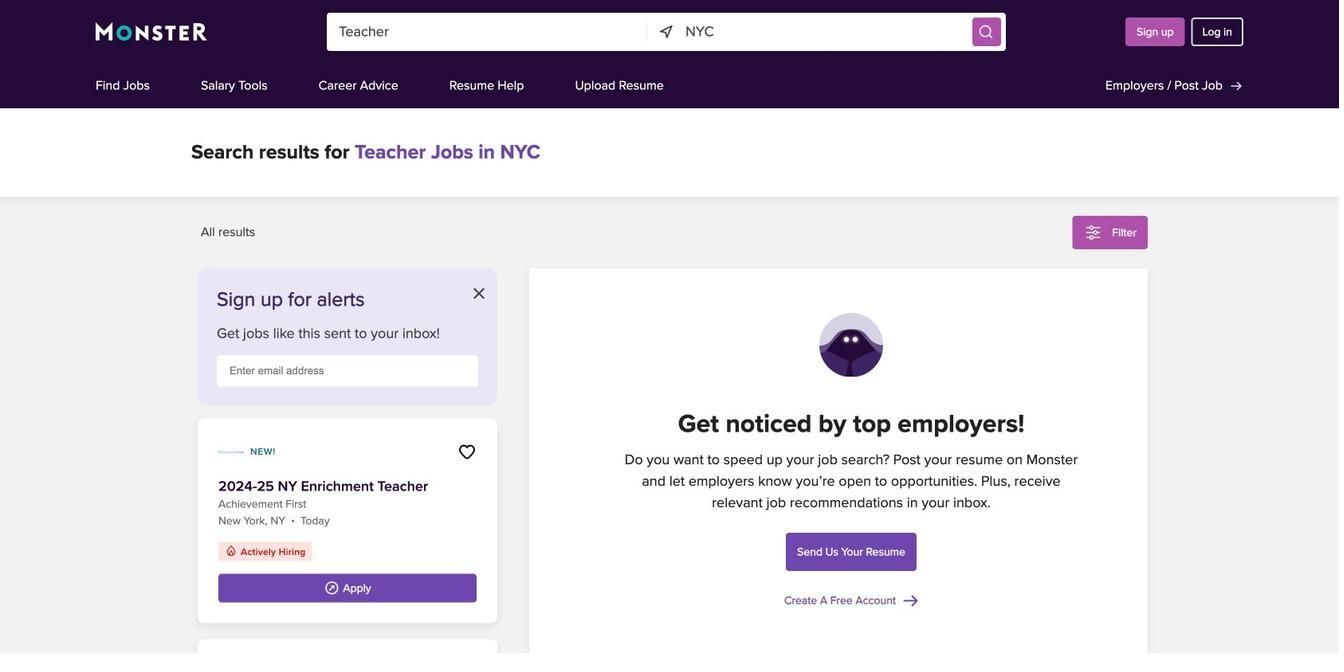 Task type: describe. For each thing, give the bounding box(es) containing it.
achievement first logo image
[[218, 440, 244, 465]]

enable reverse geolocation image
[[658, 23, 675, 41]]

email address email field
[[217, 356, 478, 387]]

monster image
[[96, 22, 207, 41]]

Enter location or "remote" search field
[[686, 13, 968, 51]]

Search jobs, keywords, companies search field
[[327, 13, 647, 51]]



Task type: locate. For each thing, give the bounding box(es) containing it.
close image
[[473, 288, 485, 299]]

search image
[[978, 24, 994, 40]]

filter image
[[1084, 223, 1103, 242]]

save this job image
[[458, 443, 477, 462]]

filter image
[[1084, 223, 1103, 242]]

2024-25 ny enrichment teacher at achievement first element
[[198, 419, 497, 624]]



Task type: vqa. For each thing, say whether or not it's contained in the screenshot.
Enter Location Or "Remote" search box
yes



